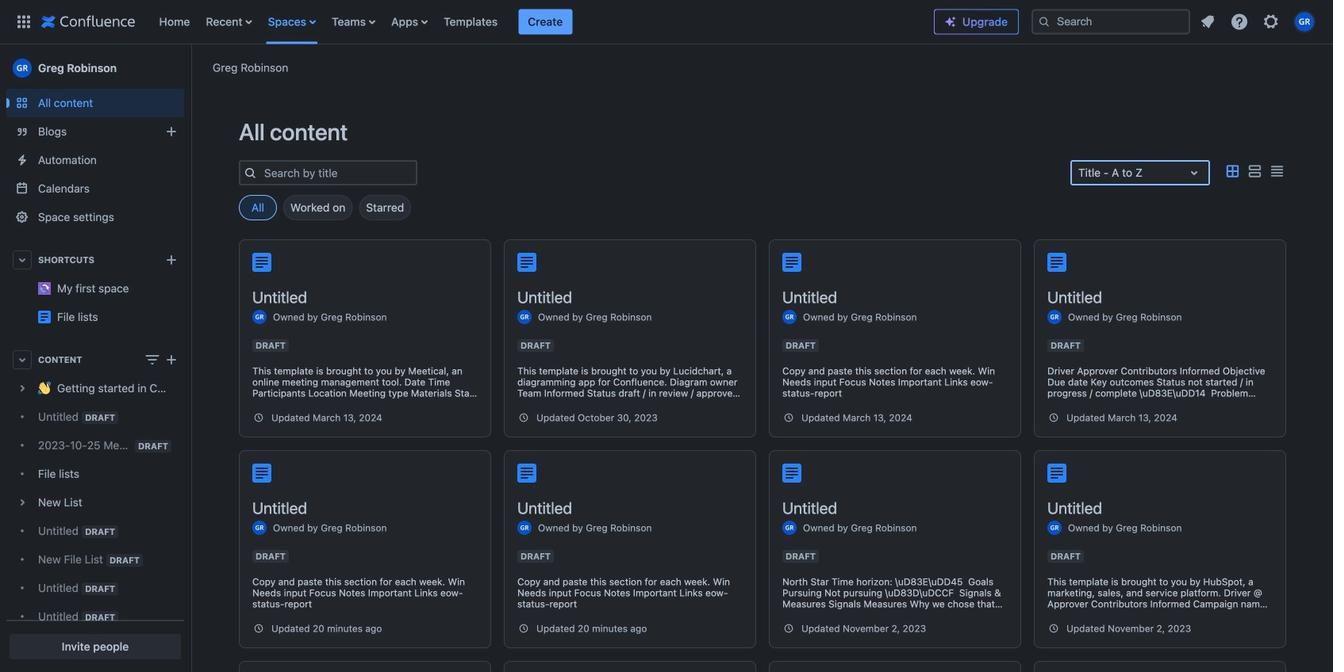 Task type: locate. For each thing, give the bounding box(es) containing it.
tree inside space element
[[6, 375, 184, 673]]

Search field
[[1032, 9, 1190, 35]]

None search field
[[1032, 9, 1190, 35]]

help icon image
[[1230, 12, 1249, 31]]

list item inside list
[[518, 9, 572, 35]]

global element
[[10, 0, 934, 44]]

cards image
[[1223, 162, 1242, 181]]

create a page image
[[162, 351, 181, 370]]

change view image
[[143, 351, 162, 370]]

tree
[[6, 375, 184, 673]]

1 horizontal spatial list
[[1194, 8, 1324, 36]]

banner
[[0, 0, 1333, 44]]

list item
[[518, 9, 572, 35]]

notification icon image
[[1198, 12, 1217, 31]]

page image
[[252, 253, 271, 272], [517, 253, 536, 272], [782, 253, 802, 272], [1048, 253, 1067, 272], [252, 464, 271, 483], [517, 464, 536, 483], [782, 464, 802, 483], [1048, 464, 1067, 483]]

0 horizontal spatial list
[[151, 0, 934, 44]]

profile picture image
[[252, 310, 267, 325], [517, 310, 532, 325], [782, 310, 797, 325], [1048, 310, 1062, 325], [252, 521, 267, 536], [517, 521, 532, 536], [782, 521, 797, 536], [1048, 521, 1062, 536]]

list
[[151, 0, 934, 44], [1194, 8, 1324, 36]]

search image
[[1038, 15, 1051, 28]]

create a blog image
[[162, 122, 181, 141]]

confluence image
[[41, 12, 135, 31], [41, 12, 135, 31]]



Task type: vqa. For each thing, say whether or not it's contained in the screenshot.
list to the left
yes



Task type: describe. For each thing, give the bounding box(es) containing it.
space element
[[0, 44, 190, 673]]

open image
[[1185, 163, 1204, 183]]

settings icon image
[[1262, 12, 1281, 31]]

compact list image
[[1267, 162, 1286, 181]]

premium image
[[944, 15, 957, 28]]

collapse sidebar image
[[173, 52, 208, 84]]

list for appswitcher icon
[[151, 0, 934, 44]]

list image
[[1245, 162, 1264, 181]]

Search by title field
[[259, 162, 416, 184]]

appswitcher icon image
[[14, 12, 33, 31]]

list for premium icon
[[1194, 8, 1324, 36]]

file lists image
[[38, 311, 51, 324]]

add shortcut image
[[162, 251, 181, 270]]



